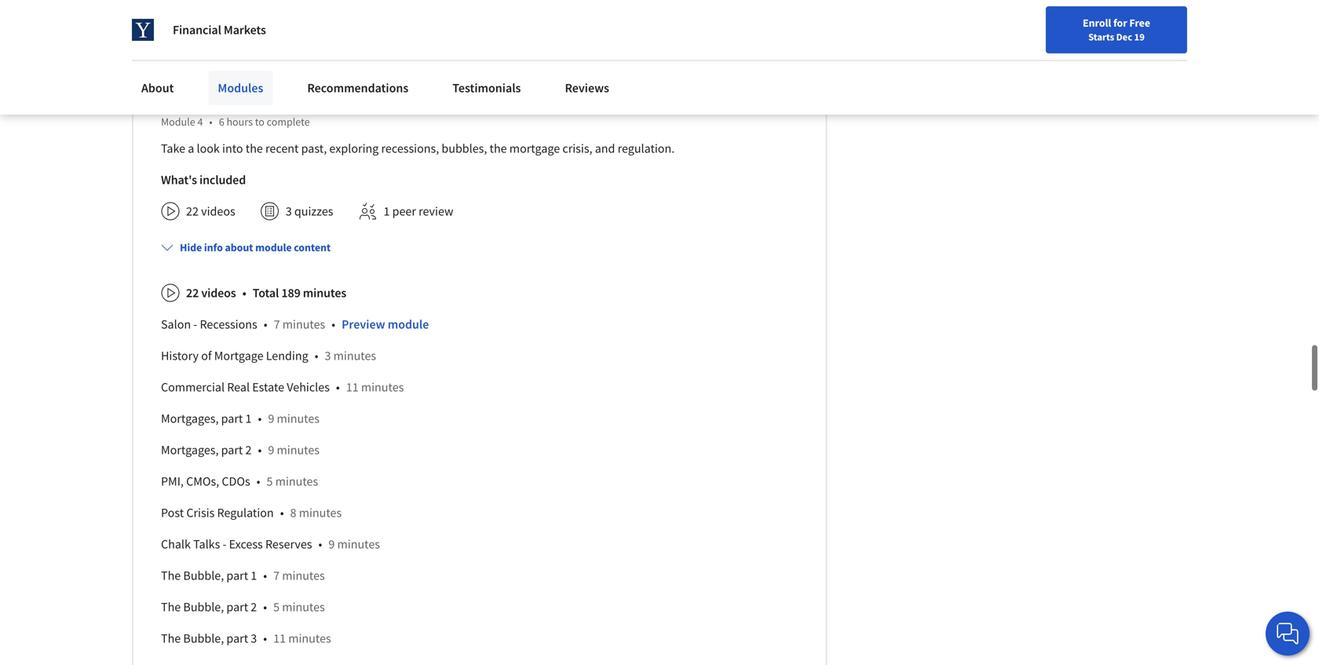 Task type: locate. For each thing, give the bounding box(es) containing it.
modules link
[[208, 71, 273, 105]]

mortgages, up cmos,
[[161, 442, 219, 458]]

look
[[197, 141, 220, 156]]

part down real
[[221, 411, 243, 427]]

0 vertical spatial 1
[[384, 204, 390, 219]]

• down chalk talks - excess reserves • 9 minutes
[[263, 568, 267, 584]]

minutes
[[303, 285, 346, 301], [282, 317, 325, 332], [333, 348, 376, 364], [361, 379, 404, 395], [277, 411, 320, 427], [277, 442, 320, 458], [275, 474, 318, 489], [299, 505, 342, 521], [337, 536, 380, 552], [282, 568, 325, 584], [282, 599, 325, 615], [288, 631, 331, 646]]

the
[[246, 141, 263, 156], [490, 141, 507, 156]]

module for details
[[696, 101, 737, 117]]

2 22 videos from the top
[[186, 285, 236, 301]]

22 videos
[[186, 204, 235, 219], [186, 285, 236, 301]]

• right cdos
[[257, 474, 260, 489]]

part for 2
[[226, 599, 248, 615]]

testimonials link
[[443, 71, 530, 105]]

0 vertical spatial 11
[[346, 379, 359, 395]]

cdos
[[222, 474, 250, 489]]

module
[[255, 240, 292, 255], [388, 317, 429, 332]]

module
[[161, 18, 200, 34], [161, 90, 211, 110], [696, 101, 737, 117], [161, 115, 195, 129]]

bubble, for the bubble, part 3 • 11 minutes
[[183, 631, 224, 646]]

module right yale university icon
[[161, 18, 200, 34]]

module up a
[[161, 90, 211, 110]]

0 vertical spatial module
[[255, 240, 292, 255]]

0 vertical spatial -
[[193, 317, 197, 332]]

part down the bubble, part 2 • 5 minutes
[[226, 631, 248, 646]]

• down the bubble, part 2 • 5 minutes
[[263, 631, 267, 646]]

history
[[161, 348, 199, 364]]

9 for 2
[[268, 442, 274, 458]]

• down "estate"
[[258, 411, 262, 427]]

1 vertical spatial 11
[[273, 631, 286, 646]]

22 inside info about module content element
[[186, 285, 199, 301]]

3 the from the top
[[161, 631, 181, 646]]

22
[[186, 204, 199, 219], [186, 285, 199, 301]]

videos up recessions
[[201, 285, 236, 301]]

• right "reserves"
[[318, 536, 322, 552]]

11
[[346, 379, 359, 395], [273, 631, 286, 646]]

mortgages, part 1 • 9 minutes
[[161, 411, 320, 427]]

5 up the bubble, part 3 • 11 minutes
[[273, 599, 280, 615]]

a
[[188, 141, 194, 156]]

1 vertical spatial 22
[[186, 285, 199, 301]]

0 horizontal spatial 4
[[197, 115, 203, 129]]

part up the bubble, part 2 • 5 minutes
[[226, 568, 248, 584]]

bubble, down the bubble, part 2 • 5 minutes
[[183, 631, 224, 646]]

2 down mortgages, part 1 • 9 minutes
[[245, 442, 252, 458]]

videos inside info about module content element
[[201, 285, 236, 301]]

the right bubbles,
[[490, 141, 507, 156]]

mortgages, part 2 • 9 minutes
[[161, 442, 320, 458]]

the for the bubble, part 3
[[161, 631, 181, 646]]

post crisis regulation • 8 minutes
[[161, 505, 342, 521]]

pmi,
[[161, 474, 184, 489]]

• left 6
[[209, 115, 213, 129]]

7 up history of mortgage lending • 3 minutes at the left
[[274, 317, 280, 332]]

1 horizontal spatial 5
[[273, 599, 280, 615]]

0 vertical spatial videos
[[201, 204, 235, 219]]

mortgages, down commercial
[[161, 411, 219, 427]]

1 bubble, from the top
[[183, 568, 224, 584]]

0 vertical spatial mortgages,
[[161, 411, 219, 427]]

2 up the bubble, part 3 • 11 minutes
[[251, 599, 257, 615]]

5 right cdos
[[267, 474, 273, 489]]

0 vertical spatial 4
[[214, 90, 222, 110]]

9 down mortgages, part 1 • 9 minutes
[[268, 442, 274, 458]]

3 up vehicles
[[325, 348, 331, 364]]

- right 'talks'
[[223, 536, 227, 552]]

9 right "reserves"
[[329, 536, 335, 552]]

- right salon
[[193, 317, 197, 332]]

0 vertical spatial 5
[[267, 474, 273, 489]]

enroll for free starts dec 19
[[1083, 16, 1150, 43]]

2 vertical spatial bubble,
[[183, 631, 224, 646]]

0 vertical spatial the
[[161, 568, 181, 584]]

1 horizontal spatial -
[[223, 536, 227, 552]]

1 the from the top
[[161, 568, 181, 584]]

8
[[290, 505, 296, 521]]

part
[[221, 411, 243, 427], [221, 442, 243, 458], [226, 568, 248, 584], [226, 599, 248, 615], [226, 631, 248, 646]]

0 horizontal spatial 11
[[273, 631, 286, 646]]

the right into
[[246, 141, 263, 156]]

22 up salon
[[186, 285, 199, 301]]

1 mortgages, from the top
[[161, 411, 219, 427]]

1 vertical spatial mortgages,
[[161, 442, 219, 458]]

0 vertical spatial bubble,
[[183, 568, 224, 584]]

3 bubble, from the top
[[183, 631, 224, 646]]

recessions,
[[381, 141, 439, 156]]

reviews link
[[556, 71, 619, 105]]

2 the from the top
[[161, 599, 181, 615]]

1 vertical spatial 9
[[268, 442, 274, 458]]

2 bubble, from the top
[[183, 599, 224, 615]]

11 right vehicles
[[346, 379, 359, 395]]

videos
[[201, 204, 235, 219], [201, 285, 236, 301]]

0 horizontal spatial the
[[246, 141, 263, 156]]

5
[[267, 474, 273, 489], [273, 599, 280, 615]]

-
[[193, 317, 197, 332], [223, 536, 227, 552]]

crisis,
[[563, 141, 592, 156]]

7 down chalk talks - excess reserves • 9 minutes
[[273, 568, 280, 584]]

talks
[[193, 536, 220, 552]]

yale university image
[[132, 19, 154, 41]]

markets
[[224, 22, 266, 38]]

part down the bubble, part 1 • 7 minutes
[[226, 599, 248, 615]]

2 the from the left
[[490, 141, 507, 156]]

1 vertical spatial 5
[[273, 599, 280, 615]]

1 horizontal spatial module
[[388, 317, 429, 332]]

module right about
[[255, 240, 292, 255]]

0 vertical spatial 22
[[186, 204, 199, 219]]

7
[[274, 317, 280, 332], [273, 568, 280, 584]]

1 the from the left
[[246, 141, 263, 156]]

22 down what's included
[[186, 204, 199, 219]]

1 vertical spatial 22 videos
[[186, 285, 236, 301]]

• inside module 4 module 4 • 6 hours to complete
[[209, 115, 213, 129]]

4 up 6
[[214, 90, 222, 110]]

2 videos from the top
[[201, 285, 236, 301]]

1 vertical spatial bubble,
[[183, 599, 224, 615]]

1 horizontal spatial the
[[490, 141, 507, 156]]

0 horizontal spatial -
[[193, 317, 197, 332]]

bubble, down the bubble, part 1 • 7 minutes
[[183, 599, 224, 615]]

2 mortgages, from the top
[[161, 442, 219, 458]]

dec
[[1116, 31, 1132, 43]]

english button
[[990, 0, 1084, 51]]

• up the bubble, part 3 • 11 minutes
[[263, 599, 267, 615]]

videos down included
[[201, 204, 235, 219]]

3
[[203, 18, 209, 34], [286, 204, 292, 219], [325, 348, 331, 364], [251, 631, 257, 646]]

1 7 from the top
[[274, 317, 280, 332]]

testimonials
[[453, 80, 521, 96]]

review
[[419, 204, 453, 219]]

11 for the bubble, part 3
[[273, 631, 286, 646]]

11 down the bubble, part 2 • 5 minutes
[[273, 631, 286, 646]]

enroll
[[1083, 16, 1111, 30]]

1 left peer
[[384, 204, 390, 219]]

1
[[384, 204, 390, 219], [245, 411, 252, 427], [251, 568, 257, 584]]

1 up mortgages, part 2 • 9 minutes
[[245, 411, 252, 427]]

11 for commercial real estate vehicles
[[346, 379, 359, 395]]

module left the details
[[696, 101, 737, 117]]

the
[[161, 568, 181, 584], [161, 599, 181, 615], [161, 631, 181, 646]]

• left total on the left top of page
[[242, 285, 246, 301]]

22 videos down what's included
[[186, 204, 235, 219]]

•
[[209, 115, 213, 129], [242, 285, 246, 301], [264, 317, 267, 332], [332, 317, 335, 332], [315, 348, 318, 364], [336, 379, 340, 395], [258, 411, 262, 427], [258, 442, 262, 458], [257, 474, 260, 489], [280, 505, 284, 521], [318, 536, 322, 552], [263, 568, 267, 584], [263, 599, 267, 615], [263, 631, 267, 646]]

• right vehicles
[[336, 379, 340, 395]]

module inside hide info about module content dropdown button
[[255, 240, 292, 255]]

4
[[214, 90, 222, 110], [197, 115, 203, 129]]

reserves
[[265, 536, 312, 552]]

estate
[[252, 379, 284, 395]]

• left 8
[[280, 505, 284, 521]]

recommendations
[[307, 80, 409, 96]]

4 left 6
[[197, 115, 203, 129]]

2 22 from the top
[[186, 285, 199, 301]]

1 vertical spatial the
[[161, 599, 181, 615]]

mortgages,
[[161, 411, 219, 427], [161, 442, 219, 458]]

complete
[[267, 115, 310, 129]]

show notifications image
[[1107, 20, 1126, 38]]

22 videos up recessions
[[186, 285, 236, 301]]

1 horizontal spatial 11
[[346, 379, 359, 395]]

2 vertical spatial the
[[161, 631, 181, 646]]

9 down "estate"
[[268, 411, 274, 427]]

None search field
[[224, 10, 601, 41]]

hide info about module content button
[[155, 233, 337, 262]]

0 vertical spatial 7
[[274, 317, 280, 332]]

0 vertical spatial 22 videos
[[186, 204, 235, 219]]

bubble, down 'talks'
[[183, 568, 224, 584]]

1 horizontal spatial 4
[[214, 90, 222, 110]]

1 vertical spatial videos
[[201, 285, 236, 301]]

2
[[245, 442, 252, 458], [251, 599, 257, 615]]

details
[[739, 101, 776, 117]]

1 down excess
[[251, 568, 257, 584]]

commercial real estate vehicles • 11 minutes
[[161, 379, 404, 395]]

the for the bubble, part 1
[[161, 568, 181, 584]]

3 left honors on the top of the page
[[203, 18, 209, 34]]

189
[[281, 285, 300, 301]]

about
[[141, 80, 174, 96]]

0 vertical spatial 9
[[268, 411, 274, 427]]

info about module content element
[[155, 227, 798, 665]]

1 vertical spatial 7
[[273, 568, 280, 584]]

0 horizontal spatial module
[[255, 240, 292, 255]]

preview
[[342, 317, 385, 332]]

content
[[294, 240, 331, 255]]

module right preview
[[388, 317, 429, 332]]

english
[[1018, 18, 1056, 33]]



Task type: describe. For each thing, give the bounding box(es) containing it.
regulation.
[[618, 141, 675, 156]]

recent
[[265, 141, 299, 156]]

total
[[253, 285, 279, 301]]

bubble, for the bubble, part 1 • 7 minutes
[[183, 568, 224, 584]]

the bubble, part 3 • 11 minutes
[[161, 631, 331, 646]]

• total 189 minutes
[[242, 285, 346, 301]]

module for 4
[[161, 90, 211, 110]]

take a look into the recent past, exploring recessions, bubbles, the mortgage crisis, and regulation.
[[161, 141, 675, 156]]

starts
[[1088, 31, 1114, 43]]

2 7 from the top
[[273, 568, 280, 584]]

19
[[1134, 31, 1145, 43]]

salon
[[161, 317, 191, 332]]

regulation
[[217, 505, 274, 521]]

past,
[[301, 141, 327, 156]]

bubbles,
[[442, 141, 487, 156]]

post
[[161, 505, 184, 521]]

0 horizontal spatial 5
[[267, 474, 273, 489]]

1 22 videos from the top
[[186, 204, 235, 219]]

1 vertical spatial 1
[[245, 411, 252, 427]]

about link
[[132, 71, 183, 105]]

the for the bubble, part 2
[[161, 599, 181, 615]]

of
[[201, 348, 212, 364]]

1 peer review
[[384, 204, 453, 219]]

preview module link
[[342, 317, 429, 332]]

• left preview
[[332, 317, 335, 332]]

what's included
[[161, 172, 246, 188]]

hours
[[226, 115, 253, 129]]

22 videos inside info about module content element
[[186, 285, 236, 301]]

about
[[225, 240, 253, 255]]

exploring
[[329, 141, 379, 156]]

module details
[[696, 101, 776, 117]]

• right lending
[[315, 348, 318, 364]]

hide
[[180, 240, 202, 255]]

recessions
[[200, 317, 257, 332]]

take
[[161, 141, 185, 156]]

1 vertical spatial 4
[[197, 115, 203, 129]]

reviews
[[565, 80, 609, 96]]

mortgage
[[509, 141, 560, 156]]

lending
[[266, 348, 308, 364]]

financial
[[173, 22, 221, 38]]

quizzes
[[294, 204, 333, 219]]

3 left quizzes
[[286, 204, 292, 219]]

pmi, cmos, cdos • 5 minutes
[[161, 474, 318, 489]]

commercial
[[161, 379, 225, 395]]

part for 1
[[226, 568, 248, 584]]

modules
[[218, 80, 263, 96]]

part for 3
[[226, 631, 248, 646]]

3 quizzes
[[286, 204, 333, 219]]

info
[[204, 240, 223, 255]]

included
[[199, 172, 246, 188]]

crisis
[[186, 505, 215, 521]]

vehicles
[[287, 379, 330, 395]]

part up cdos
[[221, 442, 243, 458]]

bubble, for the bubble, part 2 • 5 minutes
[[183, 599, 224, 615]]

history of mortgage lending • 3 minutes
[[161, 348, 376, 364]]

• down mortgages, part 1 • 9 minutes
[[258, 442, 262, 458]]

2 vertical spatial 9
[[329, 536, 335, 552]]

cmos,
[[186, 474, 219, 489]]

chalk talks - excess reserves • 9 minutes
[[161, 536, 380, 552]]

what's
[[161, 172, 197, 188]]

the bubble, part 2 • 5 minutes
[[161, 599, 325, 615]]

• down total on the left top of page
[[264, 317, 267, 332]]

3 down the bubble, part 2 • 5 minutes
[[251, 631, 257, 646]]

0 vertical spatial 2
[[245, 442, 252, 458]]

1 vertical spatial -
[[223, 536, 227, 552]]

real
[[227, 379, 250, 395]]

salon - recessions • 7 minutes • preview module
[[161, 317, 429, 332]]

to
[[255, 115, 265, 129]]

mortgages, for mortgages, part 2
[[161, 442, 219, 458]]

chat with us image
[[1275, 621, 1300, 646]]

honors
[[211, 18, 250, 34]]

1 vertical spatial module
[[388, 317, 429, 332]]

excess
[[229, 536, 263, 552]]

recommendations link
[[298, 71, 418, 105]]

financial markets
[[173, 22, 266, 38]]

free
[[1129, 16, 1150, 30]]

2 vertical spatial 1
[[251, 568, 257, 584]]

mortgage
[[214, 348, 263, 364]]

9 for 1
[[268, 411, 274, 427]]

1 videos from the top
[[201, 204, 235, 219]]

hide info about module content
[[180, 240, 331, 255]]

module for 3
[[161, 18, 200, 34]]

and
[[595, 141, 615, 156]]

module up take
[[161, 115, 195, 129]]

1 vertical spatial 2
[[251, 599, 257, 615]]

chalk
[[161, 536, 191, 552]]

module 3 honors quiz
[[161, 18, 276, 34]]

into
[[222, 141, 243, 156]]

6
[[219, 115, 224, 129]]

1 22 from the top
[[186, 204, 199, 219]]

for
[[1113, 16, 1127, 30]]

quiz
[[252, 18, 276, 34]]

the bubble, part 1 • 7 minutes
[[161, 568, 325, 584]]

mortgages, for mortgages, part 1
[[161, 411, 219, 427]]

peer
[[392, 204, 416, 219]]

module 4 module 4 • 6 hours to complete
[[161, 90, 310, 129]]



Task type: vqa. For each thing, say whether or not it's contained in the screenshot.
Dashboards
no



